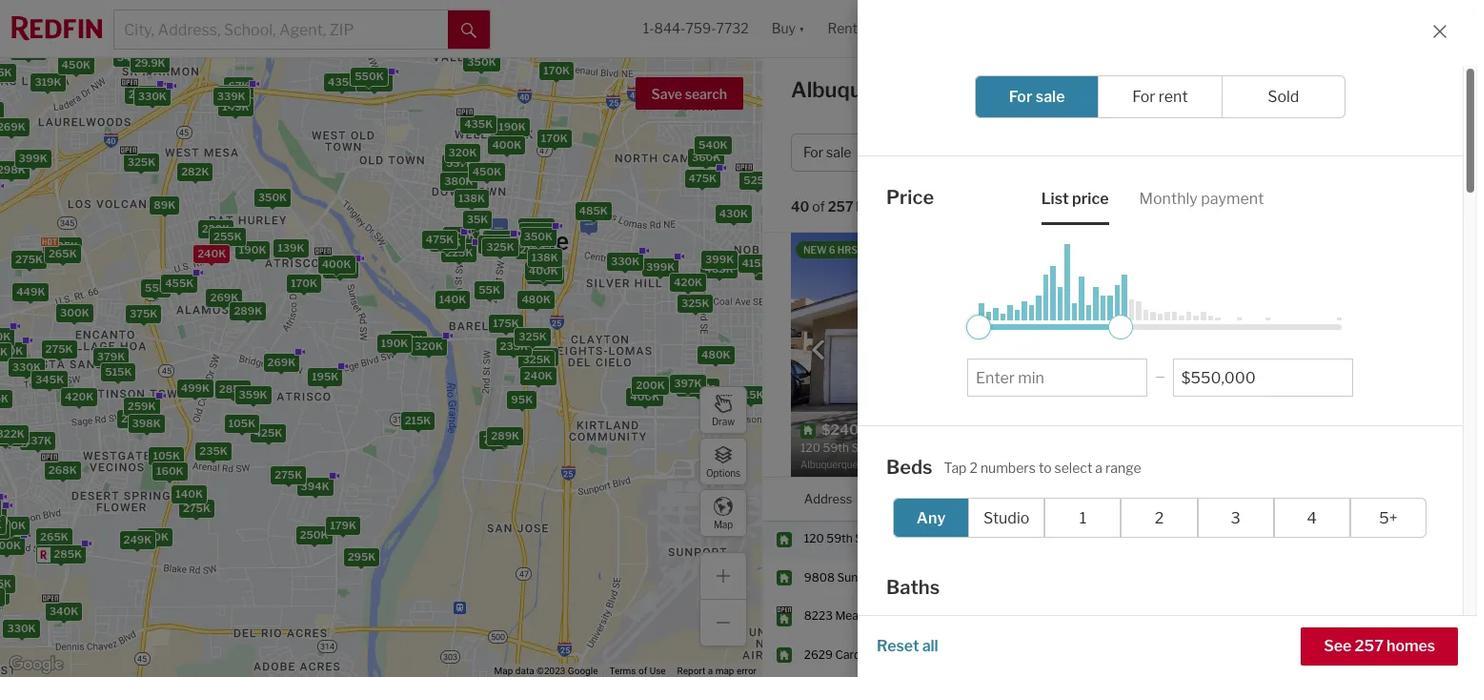 Task type: vqa. For each thing, say whether or not it's contained in the screenshot.
1st the "with" from the left
no



Task type: describe. For each thing, give the bounding box(es) containing it.
1 horizontal spatial 138k
[[532, 251, 559, 264]]

beds button
[[1120, 478, 1150, 521]]

1 horizontal spatial $185
[[1295, 531, 1323, 546]]

1 horizontal spatial 240k
[[524, 368, 553, 381]]

1 vertical spatial 249k
[[123, 532, 152, 545]]

0 horizontal spatial 269k
[[0, 120, 25, 133]]

1 vertical spatial 480k
[[522, 292, 551, 305]]

4 checkbox
[[1275, 498, 1351, 538]]

225k down 35k
[[446, 246, 473, 259]]

home
[[1044, 144, 1081, 161]]

all
[[1327, 144, 1344, 161]]

market insights
[[1239, 83, 1353, 101]]

257 inside button
[[1356, 637, 1384, 655]]

homes
[[970, 77, 1041, 102]]

$340,000
[[1009, 609, 1064, 623]]

sale
[[1078, 77, 1122, 102]]

2 vertical spatial 340k
[[49, 604, 78, 617]]

ago
[[860, 244, 881, 256]]

of for terms
[[639, 666, 648, 676]]

759-
[[686, 20, 717, 37]]

of for 40
[[813, 199, 826, 215]]

market
[[1239, 83, 1292, 101]]

430k
[[720, 206, 749, 219]]

1 inside button
[[1394, 144, 1401, 161]]

0 horizontal spatial $185
[[1233, 310, 1262, 324]]

120 59th st sw
[[805, 531, 889, 546]]

list
[[1042, 189, 1070, 207]]

1 vertical spatial 235k
[[200, 444, 228, 457]]

465k
[[705, 261, 734, 275]]

0 horizontal spatial 475k
[[426, 232, 454, 245]]

1 vertical spatial 265k
[[40, 530, 68, 543]]

1 vertical spatial 350k
[[258, 190, 287, 203]]

ft.
[[1166, 310, 1179, 324]]

for sale button
[[791, 133, 888, 172]]

/
[[1203, 144, 1208, 161]]

2 checkbox
[[1122, 498, 1198, 538]]

1 horizontal spatial —
[[584, 216, 594, 229]]

2 units
[[488, 232, 523, 246]]

previous button image
[[810, 340, 829, 359]]

449k
[[16, 285, 45, 298]]

1-
[[643, 20, 655, 37]]

monthly payment element
[[1140, 173, 1265, 225]]

cardenas
[[836, 647, 887, 662]]

next button image
[[1083, 340, 1102, 359]]

0 vertical spatial 140k
[[439, 292, 467, 306]]

2629
[[805, 647, 833, 662]]

2 horizontal spatial —
[[1156, 369, 1166, 384]]

st
[[856, 531, 867, 546]]

380k
[[445, 174, 474, 187]]

0 horizontal spatial 399k
[[19, 152, 47, 165]]

290k
[[128, 88, 157, 101]]

save search
[[652, 86, 728, 102]]

2 inside map region
[[488, 232, 494, 246]]

1 horizontal spatial 289k
[[491, 429, 520, 442]]

2 vertical spatial 350k
[[524, 229, 553, 242]]

282k
[[181, 165, 209, 178]]

1 vertical spatial 320k
[[415, 339, 443, 352]]

1 horizontal spatial to
[[1039, 459, 1052, 475]]

0 vertical spatial a
[[1096, 459, 1103, 475]]

ave
[[915, 609, 936, 623]]

219k
[[523, 224, 550, 238]]

units for 3 units
[[690, 380, 716, 393]]

0 horizontal spatial 289k
[[234, 304, 262, 317]]

up to $550k button
[[896, 133, 1024, 172]]

0 vertical spatial 480k
[[531, 267, 560, 281]]

3+ radio
[[1275, 618, 1351, 658]]

1 horizontal spatial sw
[[917, 570, 936, 584]]

built
[[1335, 310, 1359, 324]]

345k
[[35, 372, 64, 386]]

1 horizontal spatial 350k
[[468, 55, 496, 68]]

for for for sale 'checkbox'
[[1010, 88, 1033, 106]]

minimum price slider
[[967, 314, 992, 339]]

map data ©2023 google
[[494, 666, 598, 676]]

map
[[716, 666, 735, 676]]

select
[[1055, 459, 1093, 475]]

3 down beds button
[[1120, 531, 1128, 546]]

2 vertical spatial 215k
[[405, 414, 431, 427]]

29.9k
[[135, 55, 166, 69]]

©2023
[[537, 666, 566, 676]]

0 vertical spatial 250k
[[523, 220, 552, 233]]

1 horizontal spatial 249k
[[327, 262, 355, 275]]

0 vertical spatial redfin
[[1154, 336, 1189, 350]]

1 16 hrs from the top
[[1354, 609, 1388, 623]]

375k
[[130, 306, 158, 320]]

1 checkbox
[[1045, 498, 1122, 538]]

2 horizontal spatial 285k
[[447, 229, 476, 242]]

349k
[[117, 50, 146, 63]]

data
[[516, 666, 535, 676]]

beds for beds button
[[1120, 491, 1150, 506]]

275k up 449k
[[15, 252, 43, 266]]

homes inside button
[[1387, 637, 1436, 655]]

335k
[[50, 239, 78, 252]]

on inside button
[[1354, 491, 1371, 506]]

monthly payment
[[1140, 189, 1265, 207]]

1 horizontal spatial 450k
[[473, 165, 502, 178]]

map for map
[[714, 518, 733, 530]]

1+ radio
[[969, 618, 1045, 658]]

up
[[908, 144, 926, 161]]

hrs for $165
[[1370, 609, 1388, 623]]

1 horizontal spatial 435k
[[465, 117, 493, 131]]

beds / baths button
[[1156, 133, 1284, 172]]

3 inside map region
[[681, 380, 688, 393]]

1 vertical spatial on redfin
[[1354, 491, 1412, 506]]

2 right tap
[[970, 459, 978, 475]]

1 vertical spatial a
[[708, 666, 713, 676]]

322k
[[0, 426, 24, 440]]

draw
[[712, 415, 735, 427]]

up to $550k
[[908, 144, 988, 161]]

google image
[[5, 652, 68, 677]]

0 vertical spatial 240k
[[198, 246, 226, 259]]

City, Address, School, Agent, ZIP search field
[[114, 10, 449, 49]]

$550k
[[945, 144, 988, 161]]

for sale inside 'checkbox'
[[1010, 88, 1066, 106]]

2 down baths button
[[1169, 531, 1176, 546]]

394k
[[301, 479, 330, 493]]

$/sq. ft.
[[1136, 310, 1179, 324]]

0 horizontal spatial 280k
[[0, 344, 23, 357]]

albuquerque,
[[791, 77, 926, 102]]

2.5
[[1169, 609, 1186, 623]]

0 vertical spatial 215k
[[520, 243, 546, 256]]

2 vertical spatial 170k
[[291, 276, 318, 289]]

275k down 425k
[[275, 468, 303, 481]]

0 vertical spatial 320k
[[449, 145, 477, 158]]

2 vertical spatial 269k
[[267, 355, 296, 369]]

save
[[652, 86, 683, 102]]

0 horizontal spatial 435k
[[328, 75, 357, 89]]

2 vertical spatial 250k
[[300, 527, 329, 541]]

225k left "2 units"
[[434, 235, 461, 249]]

330k down 29.9k
[[138, 89, 167, 102]]

sq.ft.
[[1217, 491, 1250, 506]]

terms of use link
[[610, 666, 666, 676]]

range
[[1106, 459, 1142, 475]]

2 16 from the top
[[1354, 647, 1368, 662]]

0 horizontal spatial 298k
[[0, 162, 25, 176]]

• inside button
[[1387, 144, 1392, 161]]

0 horizontal spatial 55k
[[145, 281, 167, 294]]

0 vertical spatial 265k
[[49, 247, 77, 260]]

$/sq.
[[1136, 310, 1163, 324]]

sq.ft. button
[[1217, 478, 1250, 521]]

1 vertical spatial 6
[[1354, 531, 1362, 546]]

1 vertical spatial 250k
[[526, 350, 555, 363]]

2.5+ radio
[[1198, 618, 1275, 658]]

1 vertical spatial 298k
[[121, 412, 150, 425]]

for rent
[[1133, 88, 1189, 106]]

all
[[923, 637, 939, 655]]

0 vertical spatial 420k
[[674, 275, 703, 289]]

300k
[[60, 306, 89, 319]]

0 horizontal spatial on
[[1136, 336, 1151, 350]]

2 vertical spatial 480k
[[702, 347, 731, 361]]

0 horizontal spatial —
[[495, 219, 504, 233]]

0 vertical spatial 235k
[[500, 339, 528, 352]]

baths button
[[1169, 478, 1203, 521]]

home type
[[1044, 144, 1112, 161]]

0 horizontal spatial 285k
[[54, 547, 82, 560]]

1 vertical spatial 269k
[[210, 290, 239, 303]]

330k up 322k
[[12, 360, 41, 373]]

319k
[[35, 75, 62, 88]]

sold
[[1268, 88, 1300, 106]]

1 horizontal spatial 399k
[[647, 260, 675, 273]]

3 checkbox
[[1198, 498, 1275, 538]]

359k
[[239, 388, 268, 401]]

Studio checkbox
[[969, 498, 1045, 538]]

40
[[791, 199, 810, 215]]

option group containing for sale
[[975, 75, 1346, 118]]

525k
[[744, 173, 772, 186]]

location
[[921, 491, 972, 506]]

9808
[[805, 570, 835, 584]]

1 vertical spatial beds
[[887, 455, 933, 478]]

reset
[[877, 637, 920, 655]]

1 horizontal spatial price
[[1009, 491, 1039, 506]]

options
[[707, 467, 741, 478]]

to inside button
[[929, 144, 942, 161]]

see
[[1325, 637, 1352, 655]]

0 horizontal spatial price
[[887, 186, 935, 209]]

meadowbrook
[[836, 609, 913, 623]]

1 horizontal spatial 55k
[[479, 282, 501, 296]]

sale inside 'checkbox'
[[1036, 88, 1066, 106]]

1 inside checkbox
[[1080, 509, 1087, 527]]

units for 2 units
[[496, 232, 523, 246]]

albuquerque, nm homes for sale
[[791, 77, 1122, 102]]

330k up google image
[[7, 621, 36, 634]]



Task type: locate. For each thing, give the bounding box(es) containing it.
baths left sq.ft.
[[1169, 491, 1203, 506]]

0 vertical spatial for sale
[[1010, 88, 1066, 106]]

all filters • 1 button
[[1292, 133, 1413, 172]]

0 vertical spatial hrs
[[1365, 531, 1382, 546]]

1 vertical spatial 450k
[[473, 165, 502, 178]]

chaser
[[861, 570, 899, 584]]

for for for rent option
[[1133, 88, 1156, 106]]

240k up 95k
[[524, 368, 553, 381]]

1 horizontal spatial sale
[[1036, 88, 1066, 106]]

4+
[[1380, 629, 1398, 647]]

75k
[[483, 432, 504, 445]]

— right 219k
[[584, 216, 594, 229]]

0 horizontal spatial favorite this home image
[[1134, 443, 1157, 466]]

325k
[[127, 155, 156, 168], [483, 237, 511, 250], [483, 237, 511, 250], [482, 238, 511, 251], [486, 240, 515, 253], [682, 296, 710, 309], [519, 330, 547, 343], [523, 352, 551, 366]]

1 vertical spatial 138k
[[532, 251, 559, 264]]

hrs right see
[[1370, 647, 1388, 662]]

map left data
[[494, 666, 513, 676]]

1 vertical spatial 170k
[[541, 131, 568, 144]]

beds left /
[[1169, 144, 1201, 161]]

9808 sun chaser trl sw link
[[805, 570, 936, 586]]

$169
[[1295, 647, 1323, 662]]

hrs down 5+
[[1365, 531, 1382, 546]]

albuquerque down nw
[[921, 647, 990, 662]]

1 horizontal spatial 475k
[[689, 171, 717, 185]]

1 vertical spatial 340k
[[0, 518, 26, 532]]

map region
[[0, 0, 959, 677]]

sw
[[870, 531, 889, 546], [917, 570, 936, 584]]

2629 cardenas dr ne albuquerque
[[805, 647, 990, 662]]

6
[[829, 244, 836, 256], [1354, 531, 1362, 546]]

240k
[[198, 246, 226, 259], [524, 368, 553, 381]]

2 inside checkbox
[[1155, 509, 1165, 527]]

1 horizontal spatial 1
[[1394, 144, 1401, 161]]

0 vertical spatial albuquerque
[[921, 531, 990, 546]]

1 vertical spatial favorite this home image
[[1434, 603, 1457, 626]]

—
[[584, 216, 594, 229], [495, 219, 504, 233], [1156, 369, 1166, 384]]

0 vertical spatial sale
[[1036, 88, 1066, 106]]

$/sq.ft.
[[1295, 491, 1339, 506]]

any for 4
[[917, 509, 946, 527]]

2 albuquerque from the top
[[921, 570, 990, 584]]

1 horizontal spatial 298k
[[121, 412, 150, 425]]

map down options
[[714, 518, 733, 530]]

$165
[[1295, 609, 1322, 623]]

to left select
[[1039, 459, 1052, 475]]

5+ checkbox
[[1351, 498, 1427, 538]]

285k down 268k
[[54, 547, 82, 560]]

215k right 3 units
[[738, 387, 764, 401]]

1 vertical spatial option group
[[893, 498, 1427, 538]]

330k left 465k
[[611, 254, 640, 267]]

295k
[[348, 549, 376, 563]]

459k
[[221, 87, 250, 101]]

any
[[917, 509, 946, 527], [917, 629, 946, 647]]

3 left 2.5
[[1120, 609, 1128, 623]]

hrs for $185
[[1365, 531, 1382, 546]]

•
[[1387, 144, 1392, 161], [909, 200, 913, 216]]

0 vertical spatial •
[[1387, 144, 1392, 161]]

for inside for rent option
[[1133, 88, 1156, 106]]

350k right "2 units"
[[524, 229, 553, 242]]

albuquerque for 120 59th st sw
[[921, 531, 990, 546]]

for inside for sale button
[[804, 144, 824, 161]]

235k down 175k
[[500, 339, 528, 352]]

1 horizontal spatial for
[[1010, 88, 1033, 106]]

Enter max text field
[[1182, 369, 1345, 387]]

baths
[[1211, 144, 1247, 161], [1169, 491, 1203, 506], [887, 576, 940, 599]]

1 horizontal spatial on
[[1354, 491, 1371, 506]]

2 any from the top
[[917, 629, 946, 647]]

year built
[[1308, 310, 1359, 324]]

to
[[929, 144, 942, 161], [1039, 459, 1052, 475]]

for inside for sale 'checkbox'
[[1010, 88, 1033, 106]]

339k
[[217, 89, 246, 102]]

submit search image
[[462, 23, 477, 38]]

243k
[[395, 332, 423, 346]]

16 right see
[[1354, 647, 1368, 662]]

360k
[[692, 150, 721, 164]]

175k
[[493, 317, 520, 330]]

3 albuquerque from the top
[[921, 647, 990, 662]]

0 horizontal spatial on redfin
[[1136, 336, 1189, 350]]

baths inside button
[[1211, 144, 1247, 161]]

$185 up none
[[1233, 310, 1262, 324]]

for sale up home
[[1010, 88, 1066, 106]]

0 vertical spatial 289k
[[234, 304, 262, 317]]

400k
[[492, 138, 522, 151], [322, 257, 351, 270], [759, 263, 788, 277], [529, 264, 558, 277], [631, 389, 660, 403]]

399k down 319k
[[19, 152, 47, 165]]

• left sort at the top right of page
[[909, 200, 913, 216]]

35k
[[467, 212, 489, 226]]

option group
[[975, 75, 1346, 118], [893, 498, 1427, 538], [893, 618, 1427, 658]]

1 any from the top
[[917, 509, 946, 527]]

250k up 95k
[[526, 350, 555, 363]]

For rent checkbox
[[1099, 75, 1223, 118]]

2 right beds button
[[1155, 509, 1165, 527]]

studio
[[984, 509, 1030, 527]]

379k
[[97, 350, 125, 363]]

for sale up 40 of 257 homes •
[[804, 144, 852, 161]]

2 down 35k
[[488, 232, 494, 246]]

beds
[[1169, 144, 1201, 161], [887, 455, 933, 478], [1120, 491, 1150, 506]]

350k
[[468, 55, 496, 68], [258, 190, 287, 203], [524, 229, 553, 242]]

285k down 35k
[[447, 229, 476, 242]]

dr
[[889, 647, 902, 662]]

40 of 257 homes •
[[791, 199, 913, 216]]

0 horizontal spatial sw
[[870, 531, 889, 546]]

sale inside button
[[827, 144, 852, 161]]

105k down 359k on the bottom left
[[229, 416, 256, 430]]

0 horizontal spatial 215k
[[405, 414, 431, 427]]

0 vertical spatial 340k
[[14, 43, 43, 56]]

maximum price slider
[[1109, 314, 1134, 339]]

6 down on redfin button
[[1354, 531, 1362, 546]]

$240,000
[[1009, 531, 1064, 546]]

399k left 415k
[[706, 252, 734, 265]]

recommended button
[[954, 198, 1069, 216]]

475k down 380k
[[426, 232, 454, 245]]

1 vertical spatial 215k
[[738, 387, 764, 401]]

for left rent
[[1133, 88, 1156, 106]]

540k
[[699, 138, 728, 151]]

hrs
[[1365, 531, 1382, 546], [1370, 609, 1388, 623], [1370, 647, 1388, 662]]

1 horizontal spatial 420k
[[674, 275, 703, 289]]

search
[[685, 86, 728, 102]]

1 horizontal spatial 285k
[[219, 382, 247, 395]]

1 horizontal spatial 280k
[[360, 75, 389, 88]]

beds down range
[[1120, 491, 1150, 506]]

3+
[[1304, 629, 1322, 647]]

1 horizontal spatial for sale
[[1010, 88, 1066, 106]]

2+ radio
[[1122, 618, 1198, 658]]

179k
[[330, 518, 357, 532]]

map button
[[700, 489, 748, 537]]

report
[[678, 666, 706, 676]]

450k up 35k
[[473, 165, 502, 178]]

149k
[[222, 100, 249, 113]]

269k
[[0, 120, 25, 133], [210, 290, 239, 303], [267, 355, 296, 369]]

340k up google image
[[49, 604, 78, 617]]

235k down 499k
[[200, 444, 228, 457]]

16 hrs up 4+
[[1354, 609, 1388, 623]]

hrs
[[838, 244, 858, 256]]

1.5+ radio
[[1045, 618, 1122, 658]]

2629 cardenas dr ne link
[[805, 647, 920, 663]]

1 horizontal spatial 140k
[[439, 292, 467, 306]]

of inside 40 of 257 homes •
[[813, 199, 826, 215]]

remove up to $550k image
[[998, 147, 1009, 158]]

Any checkbox
[[893, 498, 970, 538]]

on redfin button
[[1354, 478, 1412, 521]]

address button
[[805, 478, 853, 521]]

redfin down ft.
[[1154, 336, 1189, 350]]

0 vertical spatial on redfin
[[1136, 336, 1189, 350]]

844-
[[655, 20, 686, 37]]

0 vertical spatial sw
[[870, 531, 889, 546]]

0 horizontal spatial homes
[[857, 199, 900, 215]]

— down $/sq. ft.
[[1156, 369, 1166, 384]]

report a map error link
[[678, 666, 757, 676]]

435k down the city, address, school, agent, zip "search field"
[[328, 75, 357, 89]]

albuquerque for 9808 sun chaser trl sw
[[921, 570, 990, 584]]

289k down 95k
[[491, 429, 520, 442]]

450k left 349k
[[62, 58, 91, 71]]

on up 6 hrs
[[1354, 491, 1371, 506]]

55k up 175k
[[479, 282, 501, 296]]

redfin inside button
[[1374, 491, 1412, 506]]

255k
[[214, 229, 242, 242]]

numbers
[[981, 459, 1036, 475]]

2 horizontal spatial 399k
[[706, 252, 734, 265]]

420k left 390k
[[674, 275, 703, 289]]

1 right filters
[[1394, 144, 1401, 161]]

hoa
[[1136, 361, 1161, 376]]

$185 down 4
[[1295, 531, 1323, 546]]

1 vertical spatial on
[[1354, 491, 1371, 506]]

none
[[1233, 361, 1262, 376]]

420k left 259k
[[65, 389, 94, 403]]

95k
[[511, 393, 533, 406]]

1 horizontal spatial map
[[714, 518, 733, 530]]

favorite this home image up favorite this home image
[[1434, 603, 1457, 626]]

0 vertical spatial 6
[[829, 244, 836, 256]]

0 vertical spatial 170k
[[544, 63, 570, 77]]

485k
[[579, 204, 608, 217]]

3 down sq.ft.
[[1231, 509, 1241, 527]]

480k up 3 units
[[702, 347, 731, 361]]

0 horizontal spatial for
[[804, 144, 824, 161]]

filters
[[1347, 144, 1385, 161]]

1 vertical spatial 240k
[[524, 368, 553, 381]]

397k
[[674, 376, 702, 390]]

2 vertical spatial option group
[[893, 618, 1427, 658]]

399k
[[19, 152, 47, 165], [706, 252, 734, 265], [647, 260, 675, 273]]

a left range
[[1096, 459, 1103, 475]]

1 vertical spatial homes
[[1387, 637, 1436, 655]]

1 vertical spatial 289k
[[491, 429, 520, 442]]

215k down '243k'
[[405, 414, 431, 427]]

2 horizontal spatial 215k
[[738, 387, 764, 401]]

0 vertical spatial 475k
[[689, 171, 717, 185]]

0 vertical spatial 450k
[[62, 58, 91, 71]]

units
[[496, 232, 523, 246], [690, 380, 716, 393]]

• inside 40 of 257 homes •
[[909, 200, 913, 216]]

350k up 139k
[[258, 190, 287, 203]]

9808 sun chaser trl sw
[[805, 570, 936, 584]]

Sold checkbox
[[1222, 75, 1346, 118]]

0 horizontal spatial 320k
[[415, 339, 443, 352]]

16 hrs
[[1354, 609, 1388, 623], [1354, 647, 1388, 662]]

215k down 219k
[[520, 243, 546, 256]]

draw button
[[700, 386, 748, 434]]

1 vertical spatial 435k
[[465, 117, 493, 131]]

0 horizontal spatial a
[[708, 666, 713, 676]]

0 horizontal spatial baths
[[887, 576, 940, 599]]

sw right the trl
[[917, 570, 936, 584]]

photo of 120 59th st sw, albuquerque, nm 87121 image
[[791, 233, 1120, 477]]

0 vertical spatial option group
[[975, 75, 1346, 118]]

1 vertical spatial 140k
[[176, 487, 203, 500]]

3 inside 3 checkbox
[[1231, 509, 1241, 527]]

257 inside 40 of 257 homes •
[[828, 199, 854, 215]]

289k down 255k
[[234, 304, 262, 317]]

1 vertical spatial map
[[494, 666, 513, 676]]

0 vertical spatial 280k
[[360, 75, 389, 88]]

2 vertical spatial hrs
[[1370, 647, 1388, 662]]

see 257 homes
[[1325, 637, 1436, 655]]

16 up see 257 homes
[[1354, 609, 1368, 623]]

2 vertical spatial albuquerque
[[921, 647, 990, 662]]

location button
[[921, 478, 972, 521]]

1 horizontal spatial of
[[813, 199, 826, 215]]

16 hrs right see
[[1354, 647, 1388, 662]]

1 albuquerque from the top
[[921, 531, 990, 546]]

any inside checkbox
[[917, 509, 946, 527]]

favorite this home image
[[1134, 443, 1157, 466], [1434, 603, 1457, 626]]

0 horizontal spatial 105k
[[153, 449, 180, 462]]

250k right "2 units"
[[523, 220, 552, 233]]

albuquerque up nw
[[921, 570, 990, 584]]

195k
[[312, 370, 339, 383]]

2 16 hrs from the top
[[1354, 647, 1388, 662]]

1 horizontal spatial 105k
[[229, 416, 256, 430]]

435k up 537k
[[465, 117, 493, 131]]

138k down 380k
[[459, 191, 485, 204]]

on redfin
[[1136, 336, 1189, 350], [1354, 491, 1412, 506]]

For sale checkbox
[[975, 75, 1100, 118]]

1 16 from the top
[[1354, 609, 1368, 623]]

any down ave
[[917, 629, 946, 647]]

160k
[[156, 464, 184, 477]]

2 horizontal spatial beds
[[1169, 144, 1201, 161]]

1 vertical spatial 257
[[1356, 637, 1384, 655]]

275k up 345k on the left of page
[[45, 341, 73, 355]]

499k
[[181, 381, 210, 394]]

0 vertical spatial units
[[496, 232, 523, 246]]

for left for on the right top
[[1010, 88, 1033, 106]]

3 right 200k on the left bottom of page
[[681, 380, 688, 393]]

list price
[[1042, 189, 1109, 207]]

67k
[[228, 78, 249, 92]]

baths up ave
[[887, 576, 940, 599]]

250k
[[523, 220, 552, 233], [526, 350, 555, 363], [300, 527, 329, 541]]

new
[[804, 244, 827, 256]]

tap 2 numbers to select a range
[[945, 459, 1142, 475]]

0 vertical spatial baths
[[1211, 144, 1247, 161]]

for up 40
[[804, 144, 824, 161]]

265k down 268k
[[40, 530, 68, 543]]

Enter min text field
[[976, 369, 1140, 387]]

340k up 319k
[[14, 43, 43, 56]]

0 vertical spatial 1
[[1394, 144, 1401, 161]]

redfin up 5+
[[1374, 491, 1412, 506]]

285k right 499k
[[219, 382, 247, 395]]

0 vertical spatial 249k
[[327, 262, 355, 275]]

0 vertical spatial 269k
[[0, 120, 25, 133]]

options button
[[700, 438, 748, 485]]

1 horizontal spatial redfin
[[1374, 491, 1412, 506]]

on redfin down $/sq. ft.
[[1136, 336, 1189, 350]]

0 horizontal spatial 240k
[[198, 246, 226, 259]]

1 horizontal spatial 235k
[[500, 339, 528, 352]]

340k down 237k
[[0, 518, 26, 532]]

0 horizontal spatial 6
[[829, 244, 836, 256]]

terms of use
[[610, 666, 666, 676]]

map for map data ©2023 google
[[494, 666, 513, 676]]

status
[[1308, 361, 1343, 376]]

a left map
[[708, 666, 713, 676]]

to right up
[[929, 144, 942, 161]]

1 vertical spatial hrs
[[1370, 609, 1388, 623]]

beds for beds / baths
[[1169, 144, 1201, 161]]

units left 219k
[[496, 232, 523, 246]]

0 horizontal spatial 249k
[[123, 532, 152, 545]]

0 horizontal spatial 138k
[[459, 191, 485, 204]]

257 right see
[[1356, 637, 1384, 655]]

1 vertical spatial redfin
[[1374, 491, 1412, 506]]

475k down 360k
[[689, 171, 717, 185]]

4+ radio
[[1351, 618, 1427, 658]]

map inside button
[[714, 518, 733, 530]]

• right filters
[[1387, 144, 1392, 161]]

sw right st
[[870, 531, 889, 546]]

Any radio
[[893, 618, 970, 658]]

1 horizontal spatial a
[[1096, 459, 1103, 475]]

type
[[1084, 144, 1112, 161]]

1 vertical spatial of
[[639, 666, 648, 676]]

any inside radio
[[917, 629, 946, 647]]

albuquerque down location button
[[921, 531, 990, 546]]

$/sq.ft. button
[[1295, 478, 1339, 521]]

any down location
[[917, 509, 946, 527]]

0 vertical spatial 350k
[[468, 55, 496, 68]]

favorite this home image
[[1434, 642, 1457, 664]]

year
[[1308, 310, 1332, 324]]

beds inside button
[[1169, 144, 1201, 161]]

a
[[1096, 459, 1103, 475], [708, 666, 713, 676]]

1 vertical spatial baths
[[1169, 491, 1203, 506]]

1 down select
[[1080, 509, 1087, 527]]

parkwest
[[921, 609, 972, 623]]

1 vertical spatial 420k
[[65, 389, 94, 403]]

ne
[[904, 647, 920, 662]]

275k down 160k
[[183, 501, 211, 514]]

units up draw
[[690, 380, 716, 393]]

0 vertical spatial price
[[887, 186, 935, 209]]

homes inside 40 of 257 homes •
[[857, 199, 900, 215]]

2 vertical spatial baths
[[887, 576, 940, 599]]

list price element
[[1042, 173, 1109, 225]]

for sale inside button
[[804, 144, 852, 161]]

250k left 179k
[[300, 527, 329, 541]]

268k
[[48, 463, 77, 476]]

1 vertical spatial 105k
[[153, 449, 180, 462]]

any for 3+
[[917, 629, 946, 647]]

0 vertical spatial favorite this home image
[[1134, 443, 1157, 466]]

on redfin up 5+
[[1354, 491, 1412, 506]]

350k down submit search image
[[468, 55, 496, 68]]

8223
[[805, 609, 833, 623]]

price up studio
[[1009, 491, 1039, 506]]

sale left sale
[[1036, 88, 1066, 106]]

1 vertical spatial 475k
[[426, 232, 454, 245]]

hrs up 4+
[[1370, 609, 1388, 623]]

240k down 255k
[[198, 246, 226, 259]]

error
[[737, 666, 757, 676]]



